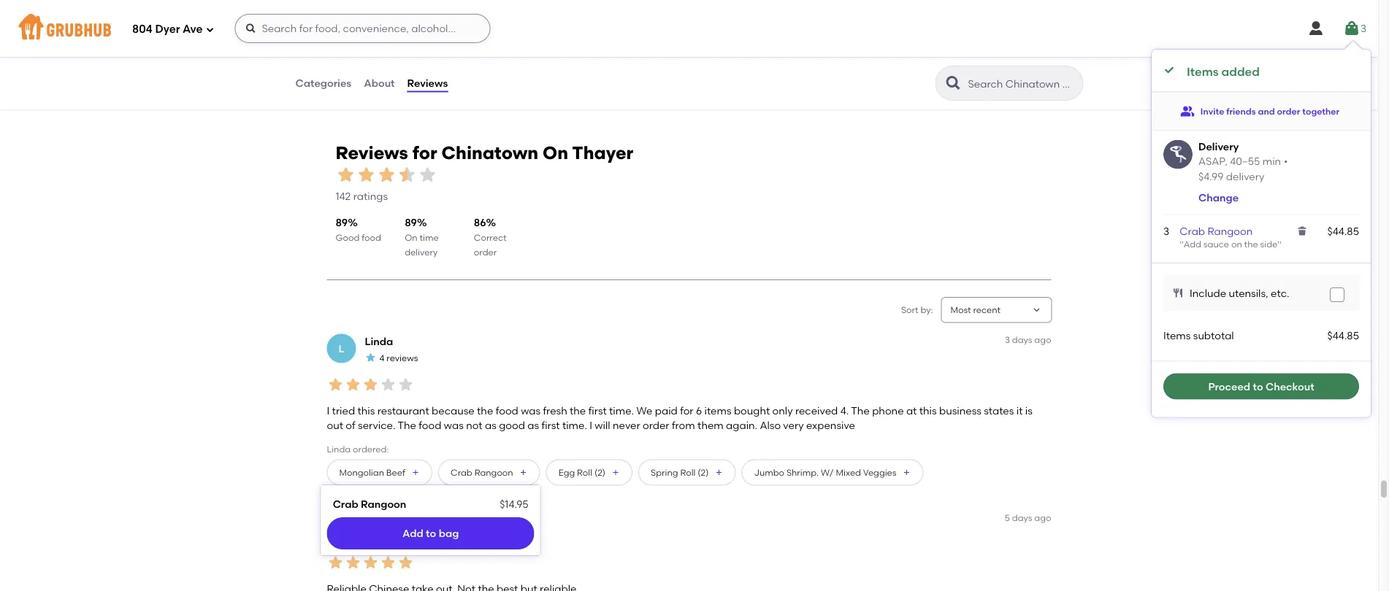 Task type: vqa. For each thing, say whether or not it's contained in the screenshot.
Pizza
no



Task type: describe. For each thing, give the bounding box(es) containing it.
reviews button
[[406, 57, 449, 110]]

thayer
[[572, 142, 633, 163]]

1 vertical spatial the
[[398, 419, 416, 432]]

$3.99
[[316, 62, 337, 73]]

delivery for 148 ratings
[[861, 62, 894, 73]]

w/
[[821, 467, 834, 478]]

most recent
[[951, 305, 1001, 315]]

ratings for 142 ratings
[[353, 190, 388, 202]]

add to bag button
[[327, 518, 534, 550]]

items added
[[1187, 65, 1260, 79]]

egg
[[558, 467, 575, 478]]

restaurant
[[377, 405, 429, 417]]

utensils,
[[1229, 287, 1268, 299]]

j
[[338, 521, 345, 533]]

order inside button
[[1277, 106, 1300, 116]]

svg image inside 3 button
[[1343, 20, 1361, 37]]

sort by:
[[901, 305, 933, 315]]

because
[[432, 405, 475, 417]]

30–45
[[316, 50, 342, 60]]

items for items subtotal
[[1163, 330, 1191, 342]]

ago for james
[[1034, 513, 1051, 524]]

(2) for spring roll (2)
[[698, 467, 709, 478]]

plus icon image for egg roll (2)
[[611, 468, 620, 477]]

5 days ago
[[1005, 513, 1051, 524]]

on inside '89 on time delivery'
[[405, 232, 417, 243]]

recent
[[973, 305, 1001, 315]]

100
[[748, 65, 764, 78]]

40–55 min $6.99 delivery
[[577, 50, 633, 73]]

shrimp.
[[786, 467, 819, 478]]

expensive
[[806, 419, 855, 432]]

4
[[379, 353, 384, 363]]

delivery inside '89 on time delivery'
[[405, 247, 438, 258]]

time
[[420, 232, 439, 243]]

jumbo
[[754, 467, 784, 478]]

l
[[339, 342, 344, 355]]

days for james
[[1012, 513, 1032, 524]]

1296 ratings
[[482, 65, 540, 78]]

is
[[1025, 405, 1033, 417]]

p.f. chang's link
[[316, 11, 540, 27]]

order inside i tried this restaurant because the food was fresh the first time. we paid for 6 items bought only received 4. the phone at this business states it is out of service. the food was not as good as first time. i will never order from them again. also very expensive
[[643, 419, 669, 432]]

3 button
[[1343, 15, 1366, 42]]

tried
[[332, 405, 355, 417]]

side
[[1260, 239, 1278, 250]]

crab rangoon link
[[1180, 225, 1253, 237]]

by:
[[921, 305, 933, 315]]

mixed
[[836, 467, 861, 478]]

p.f. chang's
[[316, 12, 386, 26]]

crab rangoon inside items added tooltip
[[1180, 225, 1253, 237]]

dyer
[[155, 23, 180, 36]]

only
[[772, 405, 793, 417]]

1 as from the left
[[485, 419, 496, 432]]

friends
[[1226, 106, 1256, 116]]

jumbo shrimp. w/ mixed veggies
[[754, 467, 896, 478]]

the inside items added tooltip
[[1244, 239, 1258, 250]]

veggies
[[863, 467, 896, 478]]

it
[[1016, 405, 1023, 417]]

mongolian beef
[[339, 467, 405, 478]]

2 as from the left
[[527, 419, 539, 432]]

subtotal
[[1193, 330, 1234, 342]]

checkout
[[1266, 380, 1314, 393]]

0 vertical spatial i
[[327, 405, 330, 417]]

0 horizontal spatial rangoon
[[361, 498, 406, 511]]

we
[[636, 405, 652, 417]]

crab rangoon button
[[438, 460, 540, 486]]

1 this from the left
[[357, 405, 375, 417]]

order inside 86 correct order
[[474, 247, 497, 258]]

chinatown
[[441, 142, 538, 163]]

for inside i tried this restaurant because the food was fresh the first time. we paid for 6 items bought only received 4. the phone at this business states it is out of service. the food was not as good as first time. i will never order from them again. also very expensive
[[680, 405, 693, 417]]

phone
[[872, 405, 904, 417]]

add inside button
[[402, 528, 423, 540]]

add to bag
[[402, 528, 459, 540]]

invite friends and order together
[[1201, 106, 1340, 116]]

min for 1296 ratings
[[344, 50, 360, 60]]

1 horizontal spatial food
[[419, 419, 441, 432]]

" add sauce on the side "
[[1180, 239, 1281, 250]]

1 horizontal spatial was
[[521, 405, 541, 417]]

about
[[364, 77, 395, 89]]

1 horizontal spatial add
[[1184, 239, 1201, 250]]

items
[[704, 405, 731, 417]]

reviews for j
[[386, 531, 418, 542]]

categories button
[[295, 57, 352, 110]]

roll for spring
[[680, 467, 696, 478]]

1 vertical spatial was
[[444, 419, 464, 432]]

at
[[906, 405, 917, 417]]

i tried this restaurant because the food was fresh the first time. we paid for 6 items bought only received 4. the phone at this business states it is out of service. the food was not as good as first time. i will never order from them again. also very expensive
[[327, 405, 1033, 432]]

86 correct order
[[474, 216, 507, 258]]

people icon image
[[1180, 104, 1195, 119]]

148 ratings
[[1010, 65, 1062, 78]]

1 " from the left
[[1180, 239, 1184, 250]]

of
[[346, 419, 355, 432]]

spring roll (2)
[[651, 467, 709, 478]]

include utensils, etc.
[[1190, 287, 1289, 299]]

most
[[951, 305, 971, 315]]

roll for egg
[[577, 467, 592, 478]]

not
[[466, 419, 482, 432]]

plus icon image for spring roll (2)
[[715, 468, 723, 477]]

1 vertical spatial time.
[[562, 419, 587, 432]]

together
[[1302, 106, 1340, 116]]

142
[[336, 190, 351, 202]]

change
[[1198, 192, 1239, 204]]

89 for 89 on time delivery
[[405, 216, 417, 229]]

148
[[1010, 65, 1025, 78]]

100 ratings
[[748, 65, 801, 78]]

mongolian beef button
[[327, 460, 432, 486]]

change button
[[1198, 191, 1239, 206]]

0 horizontal spatial crab rangoon
[[333, 498, 406, 511]]

1 horizontal spatial the
[[570, 405, 586, 417]]

to for proceed
[[1253, 380, 1263, 393]]

crab inside items added tooltip
[[1180, 225, 1205, 237]]

89 good food
[[336, 216, 381, 243]]

etc.
[[1271, 287, 1289, 299]]

jumbo shrimp. w/ mixed veggies button
[[742, 460, 923, 486]]

asian
[[336, 31, 360, 42]]

4.
[[840, 405, 849, 417]]

tooltip containing crab rangoon
[[321, 477, 540, 556]]

bag
[[439, 528, 459, 540]]

never
[[613, 419, 640, 432]]

reviews for reviews
[[407, 77, 448, 89]]

business
[[939, 405, 981, 417]]

delivery for 100 ratings
[[601, 62, 633, 73]]

to for add
[[426, 528, 436, 540]]

include
[[1190, 287, 1226, 299]]

89 on time delivery
[[405, 216, 439, 258]]



Task type: locate. For each thing, give the bounding box(es) containing it.
rangoon inside button
[[474, 467, 513, 478]]

to left bag
[[426, 528, 436, 540]]

the right on
[[1244, 239, 1258, 250]]

delivery right $4.99
[[1226, 170, 1264, 183]]

1 vertical spatial crab rangoon
[[451, 467, 513, 478]]

1 horizontal spatial rangoon
[[474, 467, 513, 478]]

days for linda
[[1012, 335, 1032, 346]]

89 for 89 good food
[[336, 216, 348, 229]]

0 horizontal spatial "
[[1180, 239, 1184, 250]]

egg roll (2) button
[[546, 460, 633, 486]]

1 vertical spatial i
[[590, 419, 592, 432]]

this up the service.
[[357, 405, 375, 417]]

ordered:
[[353, 444, 389, 455]]

0 vertical spatial linda
[[365, 335, 393, 348]]

as right not
[[485, 419, 496, 432]]

days
[[1012, 335, 1032, 346], [1012, 513, 1032, 524]]

ratings for 100 ratings
[[767, 65, 801, 78]]

1 horizontal spatial 40–55
[[1230, 155, 1260, 168]]

reviews right 2
[[386, 531, 418, 542]]

ratings right 1296
[[506, 65, 540, 78]]

delivery inside "delivery asap, 40–55 min • $4.99 delivery"
[[1226, 170, 1264, 183]]

min
[[344, 50, 360, 60], [605, 50, 621, 60], [865, 50, 881, 60], [1263, 155, 1281, 168]]

reviews for linda
[[387, 353, 418, 363]]

1 reviews from the top
[[387, 353, 418, 363]]

Sort by: field
[[951, 304, 1001, 317]]

tooltip
[[321, 477, 540, 556]]

delivery icon image
[[1163, 140, 1193, 169]]

0 vertical spatial crab rangoon
[[1180, 225, 1253, 237]]

to inside items added tooltip
[[1253, 380, 1263, 393]]

out
[[327, 419, 343, 432]]

linda down out
[[327, 444, 351, 455]]

i
[[327, 405, 330, 417], [590, 419, 592, 432]]

0 vertical spatial svg image
[[245, 23, 257, 34]]

delivery inside 25–40 min $2.99 delivery
[[861, 62, 894, 73]]

0 horizontal spatial 3
[[1005, 335, 1010, 346]]

ratings
[[506, 65, 540, 78], [767, 65, 801, 78], [1028, 65, 1062, 78], [353, 190, 388, 202]]

time. up never
[[609, 405, 634, 417]]

0 vertical spatial first
[[588, 405, 607, 417]]

plus icon image for jumbo shrimp. w/ mixed veggies
[[902, 468, 911, 477]]

sort
[[901, 305, 918, 315]]

james
[[365, 513, 399, 526]]

2
[[379, 531, 384, 542]]

0 vertical spatial was
[[521, 405, 541, 417]]

0 horizontal spatial first
[[541, 419, 560, 432]]

1 vertical spatial order
[[474, 247, 497, 258]]

was
[[521, 405, 541, 417], [444, 419, 464, 432]]

and
[[1258, 106, 1275, 116]]

again.
[[726, 419, 757, 432]]

0 horizontal spatial time.
[[562, 419, 587, 432]]

1 vertical spatial add
[[402, 528, 423, 540]]

2 89 from the left
[[405, 216, 417, 229]]

0 horizontal spatial order
[[474, 247, 497, 258]]

30–45 min $3.99 delivery
[[316, 50, 372, 73]]

for left chinatown
[[412, 142, 437, 163]]

2 horizontal spatial rangoon
[[1208, 225, 1253, 237]]

first
[[588, 405, 607, 417], [541, 419, 560, 432]]

0 horizontal spatial was
[[444, 419, 464, 432]]

1 vertical spatial food
[[496, 405, 518, 417]]

2 roll from the left
[[680, 467, 696, 478]]

ago down caret down icon
[[1034, 335, 1051, 346]]

was down because
[[444, 419, 464, 432]]

1 roll from the left
[[577, 467, 592, 478]]

crab up j
[[333, 498, 358, 511]]

2 vertical spatial crab
[[333, 498, 358, 511]]

reviews up 142 ratings
[[336, 142, 408, 163]]

the
[[851, 405, 870, 417], [398, 419, 416, 432]]

asap,
[[1198, 155, 1228, 168]]

the down restaurant
[[398, 419, 416, 432]]

plus icon image
[[411, 468, 420, 477], [519, 468, 528, 477], [611, 468, 620, 477], [715, 468, 723, 477], [902, 468, 911, 477]]

1 $44.85 from the top
[[1327, 225, 1359, 237]]

ratings right 148
[[1028, 65, 1062, 78]]

the up not
[[477, 405, 493, 417]]

0 horizontal spatial to
[[426, 528, 436, 540]]

2 horizontal spatial order
[[1277, 106, 1300, 116]]

service.
[[358, 419, 395, 432]]

•
[[1284, 155, 1288, 168]]

delivery inside 30–45 min $3.99 delivery
[[340, 62, 372, 73]]

added
[[1222, 65, 1260, 79]]

1 plus icon image from the left
[[411, 468, 420, 477]]

mongolian
[[339, 467, 384, 478]]

food down because
[[419, 419, 441, 432]]

1 horizontal spatial on
[[543, 142, 568, 163]]

4 plus icon image from the left
[[715, 468, 723, 477]]

1 horizontal spatial the
[[851, 405, 870, 417]]

1 vertical spatial ago
[[1034, 513, 1051, 524]]

$14.95
[[500, 498, 529, 511]]

0 vertical spatial on
[[543, 142, 568, 163]]

on left time
[[405, 232, 417, 243]]

first down "fresh"
[[541, 419, 560, 432]]

plus icon image for crab rangoon
[[519, 468, 528, 477]]

plus icon image inside the 'crab rangoon' button
[[519, 468, 528, 477]]

svg image inside items added tooltip
[[1163, 64, 1175, 76]]

categories
[[295, 77, 351, 89]]

add left sauce
[[1184, 239, 1201, 250]]

add right 2
[[402, 528, 423, 540]]

89
[[336, 216, 348, 229], [405, 216, 417, 229]]

ratings right "100"
[[767, 65, 801, 78]]

1 (2) from the left
[[594, 467, 605, 478]]

0 horizontal spatial 89
[[336, 216, 348, 229]]

linda for linda ordered:
[[327, 444, 351, 455]]

reviews right about
[[407, 77, 448, 89]]

rangoon up james
[[361, 498, 406, 511]]

about button
[[363, 57, 396, 110]]

roll
[[577, 467, 592, 478], [680, 467, 696, 478]]

0 horizontal spatial linda
[[327, 444, 351, 455]]

ratings for 148 ratings
[[1028, 65, 1062, 78]]

reviews
[[407, 77, 448, 89], [336, 142, 408, 163]]

(2) right 'spring'
[[698, 467, 709, 478]]

reviews right '4'
[[387, 353, 418, 363]]

sauce
[[1203, 239, 1229, 250]]

caret down icon image
[[1031, 304, 1043, 316]]

0 vertical spatial days
[[1012, 335, 1032, 346]]

the right 4.
[[851, 405, 870, 417]]

fresh
[[543, 405, 567, 417]]

crab rangoon inside button
[[451, 467, 513, 478]]

as right good
[[527, 419, 539, 432]]

linda for linda
[[365, 335, 393, 348]]

0 vertical spatial items
[[1187, 65, 1219, 79]]

0 vertical spatial reviews
[[407, 77, 448, 89]]

1 horizontal spatial (2)
[[698, 467, 709, 478]]

1 vertical spatial crab
[[451, 467, 472, 478]]

was up good
[[521, 405, 541, 417]]

plus icon image right the veggies
[[902, 468, 911, 477]]

0 horizontal spatial (2)
[[594, 467, 605, 478]]

on
[[543, 142, 568, 163], [405, 232, 417, 243]]

1 horizontal spatial order
[[643, 419, 669, 432]]

min inside "delivery asap, 40–55 min • $4.99 delivery"
[[1263, 155, 1281, 168]]

1 vertical spatial reviews
[[386, 531, 418, 542]]

min inside 25–40 min $2.99 delivery
[[865, 50, 881, 60]]

on left thayer
[[543, 142, 568, 163]]

also
[[760, 419, 781, 432]]

5 plus icon image from the left
[[902, 468, 911, 477]]

2 vertical spatial order
[[643, 419, 669, 432]]

0 horizontal spatial i
[[327, 405, 330, 417]]

89 inside 89 good food
[[336, 216, 348, 229]]

crab up sauce
[[1180, 225, 1205, 237]]

will
[[595, 419, 610, 432]]

Search Chinatown On Thayer search field
[[967, 77, 1078, 91]]

states
[[984, 405, 1014, 417]]

$6.99
[[577, 62, 598, 73]]

2 (2) from the left
[[698, 467, 709, 478]]

1 vertical spatial items
[[1163, 330, 1191, 342]]

food inside 89 good food
[[362, 232, 381, 243]]

min inside 40–55 min $6.99 delivery
[[605, 50, 621, 60]]

for left "6"
[[680, 405, 693, 417]]

food up good
[[496, 405, 518, 417]]

invite friends and order together button
[[1180, 98, 1340, 125]]

items for items added
[[1187, 65, 1219, 79]]

plus icon image right spring roll (2)
[[715, 468, 723, 477]]

items left subtotal
[[1163, 330, 1191, 342]]

items left added
[[1187, 65, 1219, 79]]

89 inside '89 on time delivery'
[[405, 216, 417, 229]]

as
[[485, 419, 496, 432], [527, 419, 539, 432]]

40–55 down delivery at the right top
[[1230, 155, 1260, 168]]

(2) for egg roll (2)
[[594, 467, 605, 478]]

" right on
[[1278, 239, 1281, 250]]

1 horizontal spatial for
[[680, 405, 693, 417]]

ago right 5
[[1034, 513, 1051, 524]]

delivery up about
[[340, 62, 372, 73]]

1 horizontal spatial i
[[590, 419, 592, 432]]

reviews for reviews for chinatown on thayer
[[336, 142, 408, 163]]

2 $44.85 from the top
[[1327, 330, 1359, 342]]

2 this from the left
[[919, 405, 937, 417]]

1296
[[482, 65, 503, 78]]

3
[[1361, 22, 1366, 35], [1163, 225, 1169, 237], [1005, 335, 1010, 346]]

rangoon inside items added tooltip
[[1208, 225, 1253, 237]]

142 ratings
[[336, 190, 388, 202]]

2 days from the top
[[1012, 513, 1032, 524]]

1 vertical spatial days
[[1012, 513, 1032, 524]]

food right the good
[[362, 232, 381, 243]]

svg image inside the main navigation navigation
[[245, 23, 257, 34]]

crab rangoon up sauce
[[1180, 225, 1253, 237]]

linda ordered:
[[327, 444, 389, 455]]

0 vertical spatial food
[[362, 232, 381, 243]]

1 horizontal spatial crab
[[451, 467, 472, 478]]

crab down not
[[451, 467, 472, 478]]

2 horizontal spatial the
[[1244, 239, 1258, 250]]

svg image
[[245, 23, 257, 34], [1163, 64, 1175, 76]]

rangoon up the $14.95 at left
[[474, 467, 513, 478]]

0 vertical spatial 3
[[1361, 22, 1366, 35]]

40–55 inside 40–55 min $6.99 delivery
[[577, 50, 603, 60]]

ratings right 142
[[353, 190, 388, 202]]

0 vertical spatial rangoon
[[1208, 225, 1253, 237]]

1 vertical spatial svg image
[[1163, 64, 1175, 76]]

plus icon image inside jumbo shrimp. w/ mixed veggies button
[[902, 468, 911, 477]]

add
[[1184, 239, 1201, 250], [402, 528, 423, 540]]

2 horizontal spatial crab
[[1180, 225, 1205, 237]]

from
[[672, 419, 695, 432]]

0 vertical spatial crab
[[1180, 225, 1205, 237]]

time. down "fresh"
[[562, 419, 587, 432]]

to right the proceed
[[1253, 380, 1263, 393]]

3 inside items added tooltip
[[1163, 225, 1169, 237]]

i left tried
[[327, 405, 330, 417]]

0 vertical spatial time.
[[609, 405, 634, 417]]

delivery inside 40–55 min $6.99 delivery
[[601, 62, 633, 73]]

order right and
[[1277, 106, 1300, 116]]

1 vertical spatial reviews
[[336, 142, 408, 163]]

3 days ago
[[1005, 335, 1051, 346]]

min inside 30–45 min $3.99 delivery
[[344, 50, 360, 60]]

plus icon image right beef
[[411, 468, 420, 477]]

roll right egg
[[577, 467, 592, 478]]

first up the "will"
[[588, 405, 607, 417]]

3 plus icon image from the left
[[611, 468, 620, 477]]

delivery asap, 40–55 min • $4.99 delivery
[[1198, 141, 1288, 183]]

2 horizontal spatial crab rangoon
[[1180, 225, 1253, 237]]

crab rangoon up the $14.95 at left
[[451, 467, 513, 478]]

ago for linda
[[1034, 335, 1051, 346]]

order down correct on the left top
[[474, 247, 497, 258]]

subscription pass image
[[316, 31, 331, 43]]

1 horizontal spatial time.
[[609, 405, 634, 417]]

0 vertical spatial $44.85
[[1327, 225, 1359, 237]]

min for 100 ratings
[[605, 50, 621, 60]]

ratings for 1296 ratings
[[506, 65, 540, 78]]

1 horizontal spatial first
[[588, 405, 607, 417]]

main navigation navigation
[[0, 0, 1378, 57]]

svg image right the ave
[[245, 23, 257, 34]]

2 horizontal spatial food
[[496, 405, 518, 417]]

1 horizontal spatial svg image
[[1163, 64, 1175, 76]]

svg image left items added
[[1163, 64, 1175, 76]]

(2) right egg
[[594, 467, 605, 478]]

2 plus icon image from the left
[[519, 468, 528, 477]]

5
[[1005, 513, 1010, 524]]

spring roll (2) button
[[638, 460, 736, 486]]

roll right 'spring'
[[680, 467, 696, 478]]

plus icon image right egg roll (2)
[[611, 468, 620, 477]]

0 horizontal spatial crab
[[333, 498, 358, 511]]

i left the "will"
[[590, 419, 592, 432]]

good
[[499, 419, 525, 432]]

search icon image
[[945, 74, 962, 92]]

linda up '4'
[[365, 335, 393, 348]]

1 vertical spatial 3
[[1163, 225, 1169, 237]]

plus icon image inside egg roll (2) button
[[611, 468, 620, 477]]

1 horizontal spatial as
[[527, 419, 539, 432]]

0 vertical spatial ago
[[1034, 335, 1051, 346]]

89 up the good
[[336, 216, 348, 229]]

1 vertical spatial $44.85
[[1327, 330, 1359, 342]]

2 " from the left
[[1278, 239, 1281, 250]]

spring
[[651, 467, 678, 478]]

86
[[474, 216, 486, 229]]

1 89 from the left
[[336, 216, 348, 229]]

plus icon image up the $14.95 at left
[[519, 468, 528, 477]]

0 horizontal spatial 40–55
[[577, 50, 603, 60]]

days right 5
[[1012, 513, 1032, 524]]

0 vertical spatial to
[[1253, 380, 1263, 393]]

0 vertical spatial the
[[851, 405, 870, 417]]

1 vertical spatial on
[[405, 232, 417, 243]]

order down paid
[[643, 419, 669, 432]]

1 vertical spatial to
[[426, 528, 436, 540]]

to
[[1253, 380, 1263, 393], [426, 528, 436, 540]]

40–55 inside "delivery asap, 40–55 min • $4.99 delivery"
[[1230, 155, 1260, 168]]

" left sauce
[[1180, 239, 1184, 250]]

2 reviews from the top
[[386, 531, 418, 542]]

egg roll (2)
[[558, 467, 605, 478]]

1 horizontal spatial "
[[1278, 239, 1281, 250]]

2 vertical spatial food
[[419, 419, 441, 432]]

items added tooltip
[[1152, 41, 1371, 417]]

Search for food, convenience, alcohol... search field
[[235, 14, 490, 43]]

svg image
[[1307, 20, 1325, 37], [1343, 20, 1361, 37], [206, 25, 214, 34], [1296, 225, 1308, 237], [1172, 287, 1184, 299]]

plus icon image inside spring roll (2) button
[[715, 468, 723, 477]]

star icon image
[[482, 49, 494, 61], [494, 49, 505, 61], [505, 49, 517, 61], [517, 49, 529, 61], [529, 49, 540, 61], [529, 49, 540, 61], [743, 49, 755, 61], [755, 49, 766, 61], [766, 49, 778, 61], [778, 49, 790, 61], [778, 49, 790, 61], [790, 49, 801, 61], [1004, 49, 1016, 61], [1016, 49, 1027, 61], [1027, 49, 1039, 61], [1039, 49, 1051, 61], [1039, 49, 1051, 61], [1051, 49, 1062, 61], [336, 165, 356, 185], [356, 165, 376, 185], [376, 165, 397, 185], [397, 165, 417, 185], [397, 165, 417, 185], [417, 165, 438, 185], [365, 352, 376, 364], [327, 376, 344, 394], [344, 376, 362, 394], [362, 376, 379, 394], [379, 376, 397, 394], [397, 376, 414, 394], [327, 554, 344, 572], [344, 554, 362, 572], [362, 554, 379, 572], [379, 554, 397, 572], [397, 554, 414, 572]]

0 horizontal spatial on
[[405, 232, 417, 243]]

2 ago from the top
[[1034, 513, 1051, 524]]

plus icon image inside mongolian beef button
[[411, 468, 420, 477]]

0 horizontal spatial add
[[402, 528, 423, 540]]

for
[[412, 142, 437, 163], [680, 405, 693, 417]]

ave
[[183, 23, 203, 36]]

plus icon image for mongolian beef
[[411, 468, 420, 477]]

1 vertical spatial first
[[541, 419, 560, 432]]

delivery down time
[[405, 247, 438, 258]]

0 horizontal spatial for
[[412, 142, 437, 163]]

1 ago from the top
[[1034, 335, 1051, 346]]

to inside tooltip
[[426, 528, 436, 540]]

very
[[783, 419, 804, 432]]

2 vertical spatial rangoon
[[361, 498, 406, 511]]

3 inside 3 button
[[1361, 22, 1366, 35]]

1 horizontal spatial this
[[919, 405, 937, 417]]

$44.85
[[1327, 225, 1359, 237], [1327, 330, 1359, 342]]

2 vertical spatial 3
[[1005, 335, 1010, 346]]

crab rangoon up james
[[333, 498, 406, 511]]

1 horizontal spatial linda
[[365, 335, 393, 348]]

0 vertical spatial 40–55
[[577, 50, 603, 60]]

delivery right $6.99
[[601, 62, 633, 73]]

delivery for 1296 ratings
[[340, 62, 372, 73]]

1 horizontal spatial 3
[[1163, 225, 1169, 237]]

0 horizontal spatial roll
[[577, 467, 592, 478]]

0 horizontal spatial this
[[357, 405, 375, 417]]

1 days from the top
[[1012, 335, 1032, 346]]

0 horizontal spatial the
[[477, 405, 493, 417]]

days down caret down icon
[[1012, 335, 1032, 346]]

0 horizontal spatial svg image
[[245, 23, 257, 34]]

reviews inside button
[[407, 77, 448, 89]]

0 horizontal spatial the
[[398, 419, 416, 432]]

1 vertical spatial rangoon
[[474, 467, 513, 478]]

proceed
[[1208, 380, 1250, 393]]

0 horizontal spatial food
[[362, 232, 381, 243]]

this right at
[[919, 405, 937, 417]]

them
[[698, 419, 724, 432]]

89 right 89 good food
[[405, 216, 417, 229]]

40–55 up $6.99
[[577, 50, 603, 60]]

food
[[362, 232, 381, 243], [496, 405, 518, 417], [419, 419, 441, 432]]

0 vertical spatial for
[[412, 142, 437, 163]]

the
[[1244, 239, 1258, 250], [477, 405, 493, 417], [570, 405, 586, 417]]

1 vertical spatial for
[[680, 405, 693, 417]]

good
[[336, 232, 360, 243]]

1 horizontal spatial roll
[[680, 467, 696, 478]]

0 horizontal spatial as
[[485, 419, 496, 432]]

rangoon up " add sauce on the side "
[[1208, 225, 1253, 237]]

reviews for chinatown on thayer
[[336, 142, 633, 163]]

crab inside the 'crab rangoon' button
[[451, 467, 472, 478]]

delivery
[[340, 62, 372, 73], [601, 62, 633, 73], [861, 62, 894, 73], [1226, 170, 1264, 183], [405, 247, 438, 258]]

delivery
[[1198, 141, 1239, 153]]

the right "fresh"
[[570, 405, 586, 417]]

bought
[[734, 405, 770, 417]]

delivery right $2.99
[[861, 62, 894, 73]]

min for 148 ratings
[[865, 50, 881, 60]]



